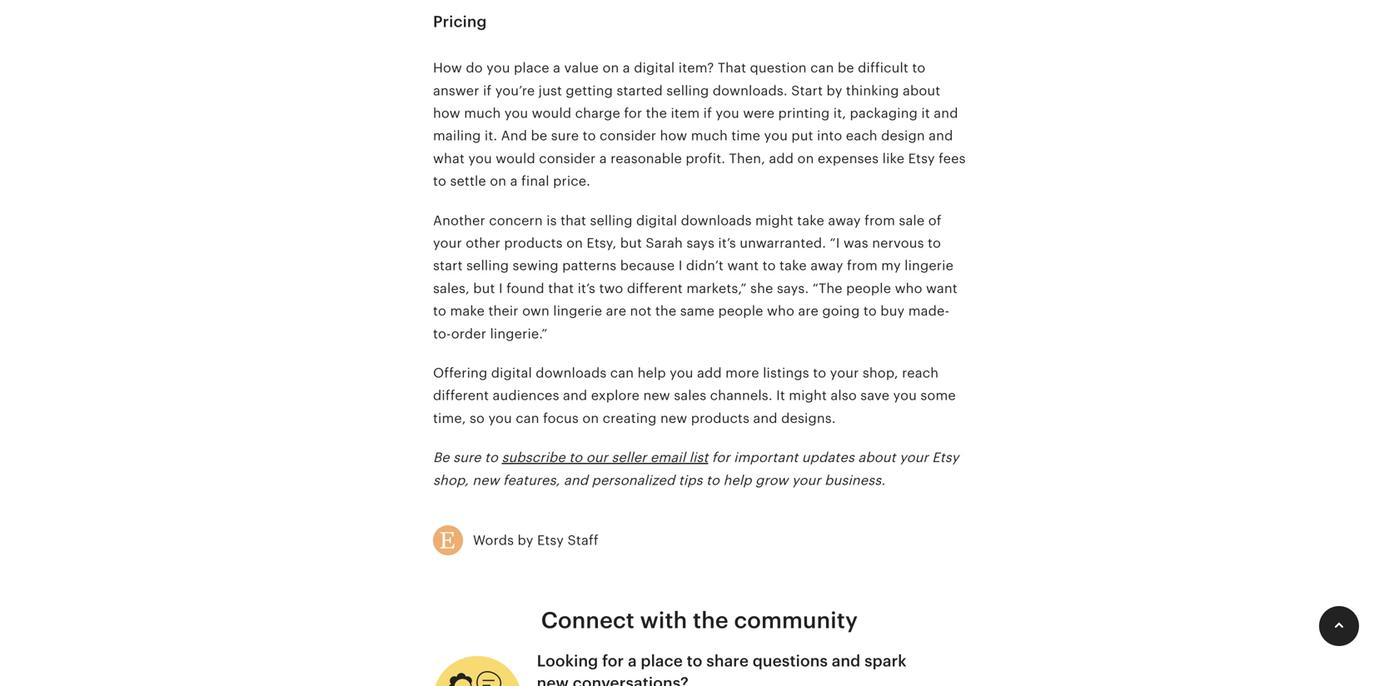 Task type: locate. For each thing, give the bounding box(es) containing it.
to right the difficult
[[912, 61, 926, 76]]

add down put
[[769, 151, 794, 166]]

selling
[[667, 83, 709, 98], [590, 213, 633, 228], [466, 258, 509, 273]]

it's down patterns
[[578, 281, 596, 296]]

from up nervous
[[865, 213, 895, 228]]

2 vertical spatial selling
[[466, 258, 509, 273]]

new inside looking for a place to share questions and spark new conversations?
[[537, 674, 569, 686]]

1 vertical spatial from
[[847, 258, 878, 273]]

your inside offering digital downloads can help you add more listings to your shop, reach different audiences and explore new sales channels. it might also save you some time, so you can focus on creating new products and designs.
[[830, 366, 859, 381]]

seller
[[612, 450, 647, 465]]

1 horizontal spatial place
[[641, 652, 683, 670]]

into
[[817, 128, 842, 143]]

put
[[792, 128, 813, 143]]

etsy inside for important updates about your etsy shop, new features, and personalized tips to help grow your business.
[[932, 450, 959, 465]]

your up also
[[830, 366, 859, 381]]

not
[[630, 304, 652, 319]]

from
[[865, 213, 895, 228], [847, 258, 878, 273]]

about up "it"
[[903, 83, 941, 98]]

1 horizontal spatial selling
[[590, 213, 633, 228]]

0 horizontal spatial help
[[638, 366, 666, 381]]

thinking
[[846, 83, 899, 98]]

place for to
[[641, 652, 683, 670]]

might inside offering digital downloads can help you add more listings to your shop, reach different audiences and explore new sales channels. it might also save you some time, so you can focus on creating new products and designs.
[[789, 388, 827, 403]]

0 horizontal spatial want
[[727, 258, 759, 273]]

avatar image for etsy staff image
[[433, 515, 463, 566]]

final
[[521, 174, 549, 189]]

0 horizontal spatial who
[[767, 304, 795, 319]]

and down it
[[753, 411, 778, 426]]

who down says. on the top of page
[[767, 304, 795, 319]]

shop, inside offering digital downloads can help you add more listings to your shop, reach different audiences and explore new sales channels. it might also save you some time, so you can focus on creating new products and designs.
[[863, 366, 899, 381]]

how
[[433, 106, 460, 121], [660, 128, 687, 143]]

2 horizontal spatial can
[[811, 61, 834, 76]]

0 horizontal spatial are
[[606, 304, 626, 319]]

2 vertical spatial digital
[[491, 366, 532, 381]]

1 vertical spatial how
[[660, 128, 687, 143]]

place up conversations?
[[641, 652, 683, 670]]

1 horizontal spatial add
[[769, 151, 794, 166]]

0 vertical spatial place
[[514, 61, 550, 76]]

digital up started
[[634, 61, 675, 76]]

by inside how do you place a value on a digital item? that question can be difficult to answer if you're just getting started selling downloads. start by thinking about how much you would charge for the item if you were printing it, packaging it and mailing it. and be sure to consider how much time you put into each design and what you would consider a reasonable profit. then, add on expenses like etsy fees to settle on a final price.
[[827, 83, 843, 98]]

sale
[[899, 213, 925, 228]]

much
[[464, 106, 501, 121], [691, 128, 728, 143]]

1 vertical spatial the
[[655, 304, 677, 319]]

0 horizontal spatial consider
[[539, 151, 596, 166]]

you down "you're"
[[505, 106, 528, 121]]

sewing
[[513, 258, 559, 273]]

and up 'fees'
[[929, 128, 953, 143]]

0 horizontal spatial can
[[516, 411, 539, 426]]

want up she at the right
[[727, 258, 759, 273]]

i up their
[[499, 281, 503, 296]]

explore
[[591, 388, 640, 403]]

2 horizontal spatial selling
[[667, 83, 709, 98]]

etsy right "like"
[[908, 151, 935, 166]]

but up because
[[620, 236, 642, 251]]

consider up reasonable
[[600, 128, 656, 143]]

how down answer on the top of page
[[433, 106, 460, 121]]

for
[[624, 106, 642, 121], [712, 450, 730, 465], [602, 652, 624, 670]]

0 vertical spatial about
[[903, 83, 941, 98]]

for down started
[[624, 106, 642, 121]]

0 horizontal spatial people
[[718, 304, 763, 319]]

1 vertical spatial products
[[691, 411, 750, 426]]

place inside how do you place a value on a digital item? that question can be difficult to answer if you're just getting started selling downloads. start by thinking about how much you would charge for the item if you were printing it, packaging it and mailing it. and be sure to consider how much time you put into each design and what you would consider a reasonable profit. then, add on expenses like etsy fees to settle on a final price.
[[514, 61, 550, 76]]

1 vertical spatial add
[[697, 366, 722, 381]]

for important updates about your etsy shop, new features, and personalized tips to help grow your business.
[[433, 450, 959, 488]]

email
[[650, 450, 686, 465]]

on inside offering digital downloads can help you add more listings to your shop, reach different audiences and explore new sales channels. it might also save you some time, so you can focus on creating new products and designs.
[[583, 411, 599, 426]]

concern
[[489, 213, 543, 228]]

connect
[[541, 608, 635, 633]]

can down audiences
[[516, 411, 539, 426]]

0 vertical spatial digital
[[634, 61, 675, 76]]

can up "explore"
[[610, 366, 634, 381]]

another concern is that selling digital downloads might take away from sale of your other products on etsy, but sarah says it's unwarranted. "i was nervous to start selling sewing patterns because i didn't want to take away from my lingerie sales, but i found that it's two different markets," she says. "the people who want to make their own lingerie are not the same people who are going to buy made- to-order lingerie."
[[433, 213, 958, 341]]

0 horizontal spatial about
[[858, 450, 896, 465]]

1 horizontal spatial want
[[926, 281, 958, 296]]

to inside for important updates about your etsy shop, new features, and personalized tips to help grow your business.
[[706, 473, 720, 488]]

about up business.
[[858, 450, 896, 465]]

if left "you're"
[[483, 83, 492, 98]]

lingerie down two
[[553, 304, 602, 319]]

to right listings
[[813, 366, 826, 381]]

digital inside how do you place a value on a digital item? that question can be difficult to answer if you're just getting started selling downloads. start by thinking about how much you would charge for the item if you were printing it, packaging it and mailing it. and be sure to consider how much time you put into each design and what you would consider a reasonable profit. then, add on expenses like etsy fees to settle on a final price.
[[634, 61, 675, 76]]

selling up "item"
[[667, 83, 709, 98]]

sure inside how do you place a value on a digital item? that question can be difficult to answer if you're just getting started selling downloads. start by thinking about how much you would charge for the item if you were printing it, packaging it and mailing it. and be sure to consider how much time you put into each design and what you would consider a reasonable profit. then, add on expenses like etsy fees to settle on a final price.
[[551, 128, 579, 143]]

are down says. on the top of page
[[798, 304, 819, 319]]

help left grow
[[723, 473, 752, 488]]

were
[[743, 106, 775, 121]]

do
[[466, 61, 483, 76]]

settle
[[450, 174, 486, 189]]

1 vertical spatial but
[[473, 281, 495, 296]]

products
[[504, 236, 563, 251], [691, 411, 750, 426]]

1 vertical spatial selling
[[590, 213, 633, 228]]

1 vertical spatial sure
[[453, 450, 481, 465]]

products up 'sewing'
[[504, 236, 563, 251]]

1 vertical spatial can
[[610, 366, 634, 381]]

different down because
[[627, 281, 683, 296]]

a up conversations?
[[628, 652, 637, 670]]

about inside how do you place a value on a digital item? that question can be difficult to answer if you're just getting started selling downloads. start by thinking about how much you would charge for the item if you were printing it, packaging it and mailing it. and be sure to consider how much time you put into each design and what you would consider a reasonable profit. then, add on expenses like etsy fees to settle on a final price.
[[903, 83, 941, 98]]

to-
[[433, 326, 451, 341]]

selling inside how do you place a value on a digital item? that question can be difficult to answer if you're just getting started selling downloads. start by thinking about how much you would charge for the item if you were printing it, packaging it and mailing it. and be sure to consider how much time you put into each design and what you would consider a reasonable profit. then, add on expenses like etsy fees to settle on a final price.
[[667, 83, 709, 98]]

might up designs.
[[789, 388, 827, 403]]

lingerie right my
[[905, 258, 954, 273]]

how down "item"
[[660, 128, 687, 143]]

downloads up says on the top of page
[[681, 213, 752, 228]]

own
[[522, 304, 550, 319]]

1 horizontal spatial by
[[827, 83, 843, 98]]

start
[[433, 258, 463, 273]]

subscribe to our seller email list link
[[502, 450, 708, 465]]

etsy left "staff"
[[537, 533, 564, 548]]

1 vertical spatial about
[[858, 450, 896, 465]]

be
[[838, 61, 854, 76], [531, 128, 548, 143]]

digital inside another concern is that selling digital downloads might take away from sale of your other products on etsy, but sarah says it's unwarranted. "i was nervous to start selling sewing patterns because i didn't want to take away from my lingerie sales, but i found that it's two different markets," she says. "the people who want to make their own lingerie are not the same people who are going to buy made- to-order lingerie."
[[636, 213, 677, 228]]

grow
[[756, 473, 788, 488]]

by right words
[[518, 533, 534, 548]]

your up 'start'
[[433, 236, 462, 251]]

item?
[[679, 61, 714, 76]]

0 vertical spatial can
[[811, 61, 834, 76]]

0 horizontal spatial be
[[531, 128, 548, 143]]

new left the sales at the bottom of the page
[[643, 388, 670, 403]]

the right not
[[655, 304, 677, 319]]

and down be sure to subscribe to our seller email list
[[564, 473, 588, 488]]

1 horizontal spatial shop,
[[863, 366, 899, 381]]

place up "you're"
[[514, 61, 550, 76]]

if right "item"
[[704, 106, 712, 121]]

expenses
[[818, 151, 879, 166]]

away up "the
[[811, 258, 843, 273]]

1 horizontal spatial products
[[691, 411, 750, 426]]

1 horizontal spatial downloads
[[681, 213, 752, 228]]

0 horizontal spatial shop,
[[433, 473, 469, 488]]

"the
[[813, 281, 843, 296]]

that
[[561, 213, 586, 228], [548, 281, 574, 296]]

1 horizontal spatial sure
[[551, 128, 579, 143]]

0 vertical spatial etsy
[[908, 151, 935, 166]]

0 vertical spatial selling
[[667, 83, 709, 98]]

connect with the community
[[541, 608, 858, 633]]

and left spark
[[832, 652, 861, 670]]

0 vertical spatial products
[[504, 236, 563, 251]]

take up 'unwarranted.'
[[797, 213, 825, 228]]

0 vertical spatial but
[[620, 236, 642, 251]]

0 horizontal spatial if
[[483, 83, 492, 98]]

the down started
[[646, 106, 667, 121]]

make
[[450, 304, 485, 319]]

mailing
[[433, 128, 481, 143]]

"i
[[830, 236, 840, 251]]

like
[[883, 151, 905, 166]]

0 vertical spatial it's
[[718, 236, 736, 251]]

would down and
[[496, 151, 535, 166]]

shop, up the save
[[863, 366, 899, 381]]

on right value
[[603, 61, 619, 76]]

0 horizontal spatial it's
[[578, 281, 596, 296]]

0 vertical spatial the
[[646, 106, 667, 121]]

on left etsy, at the top of the page
[[566, 236, 583, 251]]

a left reasonable
[[599, 151, 607, 166]]

0 vertical spatial i
[[679, 258, 683, 273]]

for inside how do you place a value on a digital item? that question can be difficult to answer if you're just getting started selling downloads. start by thinking about how much you would charge for the item if you were printing it, packaging it and mailing it. and be sure to consider how much time you put into each design and what you would consider a reasonable profit. then, add on expenses like etsy fees to settle on a final price.
[[624, 106, 642, 121]]

the
[[646, 106, 667, 121], [655, 304, 677, 319], [693, 608, 729, 633]]

0 vertical spatial sure
[[551, 128, 579, 143]]

audiences
[[493, 388, 559, 403]]

0 vertical spatial lingerie
[[905, 258, 954, 273]]

much up it.
[[464, 106, 501, 121]]

1 horizontal spatial people
[[846, 281, 891, 296]]

0 vertical spatial would
[[532, 106, 572, 121]]

1 vertical spatial it's
[[578, 281, 596, 296]]

you right do
[[487, 61, 510, 76]]

it's right says on the top of page
[[718, 236, 736, 251]]

but
[[620, 236, 642, 251], [473, 281, 495, 296]]

you up the sales at the bottom of the page
[[670, 366, 694, 381]]

0 horizontal spatial downloads
[[536, 366, 607, 381]]

conversations?
[[573, 674, 689, 686]]

0 vertical spatial how
[[433, 106, 460, 121]]

0 vertical spatial by
[[827, 83, 843, 98]]

digital up audiences
[[491, 366, 532, 381]]

price.
[[553, 174, 591, 189]]

your down "some"
[[900, 450, 929, 465]]

consider
[[600, 128, 656, 143], [539, 151, 596, 166]]

but up make
[[473, 281, 495, 296]]

on
[[603, 61, 619, 76], [798, 151, 814, 166], [490, 174, 507, 189], [566, 236, 583, 251], [583, 411, 599, 426]]

0 vertical spatial add
[[769, 151, 794, 166]]

0 horizontal spatial much
[[464, 106, 501, 121]]

sure down the charge
[[551, 128, 579, 143]]

answer
[[433, 83, 479, 98]]

want
[[727, 258, 759, 273], [926, 281, 958, 296]]

start
[[791, 83, 823, 98]]

different down offering
[[433, 388, 489, 403]]

the up share
[[693, 608, 729, 633]]

for inside for important updates about your etsy shop, new features, and personalized tips to help grow your business.
[[712, 450, 730, 465]]

1 vertical spatial much
[[691, 128, 728, 143]]

on right focus
[[583, 411, 599, 426]]

can up start
[[811, 61, 834, 76]]

item
[[671, 106, 700, 121]]

1 vertical spatial shop,
[[433, 473, 469, 488]]

1 horizontal spatial who
[[895, 281, 923, 296]]

be up thinking
[[838, 61, 854, 76]]

subscribe
[[502, 450, 565, 465]]

sure right the be
[[453, 450, 481, 465]]

0 vertical spatial help
[[638, 366, 666, 381]]

take up says. on the top of page
[[780, 258, 807, 273]]

to left share
[[687, 652, 703, 670]]

and inside for important updates about your etsy shop, new features, and personalized tips to help grow your business.
[[564, 473, 588, 488]]

fees
[[939, 151, 966, 166]]

be right and
[[531, 128, 548, 143]]

1 vertical spatial downloads
[[536, 366, 607, 381]]

for right list
[[712, 450, 730, 465]]

0 horizontal spatial place
[[514, 61, 550, 76]]

sure
[[551, 128, 579, 143], [453, 450, 481, 465]]

my
[[881, 258, 901, 273]]

selling up etsy, at the top of the page
[[590, 213, 633, 228]]

lingerie
[[905, 258, 954, 273], [553, 304, 602, 319]]

to left "our"
[[569, 450, 582, 465]]

can
[[811, 61, 834, 76], [610, 366, 634, 381], [516, 411, 539, 426]]

a
[[553, 61, 561, 76], [623, 61, 630, 76], [599, 151, 607, 166], [510, 174, 518, 189], [628, 652, 637, 670]]

what
[[433, 151, 465, 166]]

1 vertical spatial digital
[[636, 213, 677, 228]]

new down the looking
[[537, 674, 569, 686]]

1 horizontal spatial much
[[691, 128, 728, 143]]

1 vertical spatial different
[[433, 388, 489, 403]]

0 horizontal spatial products
[[504, 236, 563, 251]]

shop, down the be
[[433, 473, 469, 488]]

lingerie."
[[490, 326, 548, 341]]

1 horizontal spatial about
[[903, 83, 941, 98]]

listings
[[763, 366, 809, 381]]

take
[[797, 213, 825, 228], [780, 258, 807, 273]]

1 vertical spatial etsy
[[932, 450, 959, 465]]

that up own
[[548, 281, 574, 296]]

would down just
[[532, 106, 572, 121]]

1 horizontal spatial i
[[679, 258, 683, 273]]

she
[[751, 281, 773, 296]]

for up conversations?
[[602, 652, 624, 670]]

1 horizontal spatial help
[[723, 473, 752, 488]]

would
[[532, 106, 572, 121], [496, 151, 535, 166]]

etsy down "some"
[[932, 450, 959, 465]]

1 vertical spatial might
[[789, 388, 827, 403]]

packaging
[[850, 106, 918, 121]]

0 vertical spatial consider
[[600, 128, 656, 143]]

says.
[[777, 281, 809, 296]]

1 horizontal spatial be
[[838, 61, 854, 76]]

by
[[827, 83, 843, 98], [518, 533, 534, 548]]

0 horizontal spatial by
[[518, 533, 534, 548]]

important
[[734, 450, 798, 465]]

about
[[903, 83, 941, 98], [858, 450, 896, 465]]

different inside another concern is that selling digital downloads might take away from sale of your other products on etsy, but sarah says it's unwarranted. "i was nervous to start selling sewing patterns because i didn't want to take away from my lingerie sales, but i found that it's two different markets," she says. "the people who want to make their own lingerie are not the same people who are going to buy made- to-order lingerie."
[[627, 281, 683, 296]]

1 vertical spatial for
[[712, 450, 730, 465]]

0 horizontal spatial lingerie
[[553, 304, 602, 319]]

and inside looking for a place to share questions and spark new conversations?
[[832, 652, 861, 670]]

1 horizontal spatial are
[[798, 304, 819, 319]]

products down channels.
[[691, 411, 750, 426]]

0 vertical spatial downloads
[[681, 213, 752, 228]]

selling down other
[[466, 258, 509, 273]]

i
[[679, 258, 683, 273], [499, 281, 503, 296]]

0 vertical spatial different
[[627, 281, 683, 296]]

place inside looking for a place to share questions and spark new conversations?
[[641, 652, 683, 670]]

people down my
[[846, 281, 891, 296]]

add up the sales at the bottom of the page
[[697, 366, 722, 381]]

1 horizontal spatial if
[[704, 106, 712, 121]]

0 vertical spatial shop,
[[863, 366, 899, 381]]

add
[[769, 151, 794, 166], [697, 366, 722, 381]]

much up profit.
[[691, 128, 728, 143]]

might up 'unwarranted.'
[[756, 213, 794, 228]]

by up it,
[[827, 83, 843, 98]]

that right the is at top
[[561, 213, 586, 228]]

1 horizontal spatial but
[[620, 236, 642, 251]]

their
[[489, 304, 519, 319]]

people down she at the right
[[718, 304, 763, 319]]

0 horizontal spatial different
[[433, 388, 489, 403]]

0 horizontal spatial i
[[499, 281, 503, 296]]

etsy
[[908, 151, 935, 166], [932, 450, 959, 465], [537, 533, 564, 548]]



Task type: vqa. For each thing, say whether or not it's contained in the screenshot.
y inside the a d b y Etsy seller $ 54.40 $ 64.00 (15% off) FREE shipping
no



Task type: describe. For each thing, give the bounding box(es) containing it.
1 vertical spatial take
[[780, 258, 807, 273]]

staff
[[568, 533, 599, 548]]

your down updates
[[792, 473, 821, 488]]

also
[[831, 388, 857, 403]]

0 vertical spatial be
[[838, 61, 854, 76]]

can inside how do you place a value on a digital item? that question can be difficult to answer if you're just getting started selling downloads. start by thinking about how much you would charge for the item if you were printing it, packaging it and mailing it. and be sure to consider how much time you put into each design and what you would consider a reasonable profit. then, add on expenses like etsy fees to settle on a final price.
[[811, 61, 834, 76]]

words
[[473, 533, 514, 548]]

1 vertical spatial who
[[767, 304, 795, 319]]

1 vertical spatial be
[[531, 128, 548, 143]]

on right settle
[[490, 174, 507, 189]]

going
[[822, 304, 860, 319]]

to left "buy"
[[864, 304, 877, 319]]

0 vertical spatial much
[[464, 106, 501, 121]]

different inside offering digital downloads can help you add more listings to your shop, reach different audiences and explore new sales channels. it might also save you some time, so you can focus on creating new products and designs.
[[433, 388, 489, 403]]

0 horizontal spatial but
[[473, 281, 495, 296]]

looking for a place to share questions and spark new conversations?
[[537, 652, 907, 686]]

offering digital downloads can help you add more listings to your shop, reach different audiences and explore new sales channels. it might also save you some time, so you can focus on creating new products and designs.
[[433, 366, 956, 426]]

on down put
[[798, 151, 814, 166]]

and up focus
[[563, 388, 587, 403]]

profit.
[[686, 151, 726, 166]]

place for a
[[514, 61, 550, 76]]

1 vertical spatial lingerie
[[553, 304, 602, 319]]

question
[[750, 61, 807, 76]]

list
[[689, 450, 708, 465]]

says
[[687, 236, 715, 251]]

help inside offering digital downloads can help you add more listings to your shop, reach different audiences and explore new sales channels. it might also save you some time, so you can focus on creating new products and designs.
[[638, 366, 666, 381]]

1 horizontal spatial can
[[610, 366, 634, 381]]

you right so
[[488, 411, 512, 426]]

markets,"
[[687, 281, 747, 296]]

0 horizontal spatial sure
[[453, 450, 481, 465]]

another
[[433, 213, 485, 228]]

to down of
[[928, 236, 941, 251]]

some
[[921, 388, 956, 403]]

0 vertical spatial that
[[561, 213, 586, 228]]

so
[[470, 411, 485, 426]]

pricing
[[433, 13, 487, 30]]

words by etsy staff
[[473, 533, 599, 548]]

found
[[507, 281, 545, 296]]

updates
[[802, 450, 855, 465]]

charge
[[575, 106, 621, 121]]

might inside another concern is that selling digital downloads might take away from sale of your other products on etsy, but sarah says it's unwarranted. "i was nervous to start selling sewing patterns because i didn't want to take away from my lingerie sales, but i found that it's two different markets," she says. "the people who want to make their own lingerie are not the same people who are going to buy made- to-order lingerie."
[[756, 213, 794, 228]]

a left final
[[510, 174, 518, 189]]

add inside how do you place a value on a digital item? that question can be difficult to answer if you're just getting started selling downloads. start by thinking about how much you would charge for the item if you were printing it, packaging it and mailing it. and be sure to consider how much time you put into each design and what you would consider a reasonable profit. then, add on expenses like etsy fees to settle on a final price.
[[769, 151, 794, 166]]

be
[[433, 450, 450, 465]]

1 vertical spatial consider
[[539, 151, 596, 166]]

you up the time
[[716, 106, 740, 121]]

of
[[929, 213, 942, 228]]

2 vertical spatial etsy
[[537, 533, 564, 548]]

new inside for important updates about your etsy shop, new features, and personalized tips to help grow your business.
[[473, 473, 499, 488]]

save
[[861, 388, 890, 403]]

0 vertical spatial who
[[895, 281, 923, 296]]

you're
[[495, 83, 535, 98]]

designs.
[[781, 411, 836, 426]]

0 vertical spatial from
[[865, 213, 895, 228]]

is
[[547, 213, 557, 228]]

reasonable
[[611, 151, 682, 166]]

the inside how do you place a value on a digital item? that question can be difficult to answer if you're just getting started selling downloads. start by thinking about how much you would charge for the item if you were printing it, packaging it and mailing it. and be sure to consider how much time you put into each design and what you would consider a reasonable profit. then, add on expenses like etsy fees to settle on a final price.
[[646, 106, 667, 121]]

1 vertical spatial away
[[811, 258, 843, 273]]

just
[[539, 83, 562, 98]]

it
[[922, 106, 930, 121]]

each
[[846, 128, 878, 143]]

personalized
[[592, 473, 675, 488]]

help inside for important updates about your etsy shop, new features, and personalized tips to help grow your business.
[[723, 473, 752, 488]]

then,
[[729, 151, 765, 166]]

downloads inside another concern is that selling digital downloads might take away from sale of your other products on etsy, but sarah says it's unwarranted. "i was nervous to start selling sewing patterns because i didn't want to take away from my lingerie sales, but i found that it's two different markets," she says. "the people who want to make their own lingerie are not the same people who are going to buy made- to-order lingerie."
[[681, 213, 752, 228]]

1 vertical spatial would
[[496, 151, 535, 166]]

etsy inside how do you place a value on a digital item? that question can be difficult to answer if you're just getting started selling downloads. start by thinking about how much you would charge for the item if you were printing it, packaging it and mailing it. and be sure to consider how much time you put into each design and what you would consider a reasonable profit. then, add on expenses like etsy fees to settle on a final price.
[[908, 151, 935, 166]]

0 vertical spatial want
[[727, 258, 759, 273]]

2 vertical spatial can
[[516, 411, 539, 426]]

1 horizontal spatial it's
[[718, 236, 736, 251]]

that
[[718, 61, 746, 76]]

and right "it"
[[934, 106, 958, 121]]

0 vertical spatial take
[[797, 213, 825, 228]]

unwarranted.
[[740, 236, 826, 251]]

1 horizontal spatial consider
[[600, 128, 656, 143]]

a up started
[[623, 61, 630, 76]]

etsy,
[[587, 236, 617, 251]]

design
[[881, 128, 925, 143]]

tips
[[679, 473, 703, 488]]

our
[[586, 450, 608, 465]]

didn't
[[686, 258, 724, 273]]

a up just
[[553, 61, 561, 76]]

difficult
[[858, 61, 909, 76]]

time
[[732, 128, 761, 143]]

2 are from the left
[[798, 304, 819, 319]]

how do you place a value on a digital item? that question can be difficult to answer if you're just getting started selling downloads. start by thinking about how much you would charge for the item if you were printing it, packaging it and mailing it. and be sure to consider how much time you put into each design and what you would consider a reasonable profit. then, add on expenses like etsy fees to settle on a final price.
[[433, 61, 966, 189]]

1 vertical spatial want
[[926, 281, 958, 296]]

it,
[[834, 106, 846, 121]]

community
[[734, 608, 858, 633]]

same
[[680, 304, 715, 319]]

to up she at the right
[[763, 258, 776, 273]]

made-
[[909, 304, 950, 319]]

0 horizontal spatial selling
[[466, 258, 509, 273]]

order
[[451, 326, 487, 341]]

the inside another concern is that selling digital downloads might take away from sale of your other products on etsy, but sarah says it's unwarranted. "i was nervous to start selling sewing patterns because i didn't want to take away from my lingerie sales, but i found that it's two different markets," she says. "the people who want to make their own lingerie are not the same people who are going to buy made- to-order lingerie."
[[655, 304, 677, 319]]

it.
[[485, 128, 497, 143]]

0 vertical spatial people
[[846, 281, 891, 296]]

you down it.
[[468, 151, 492, 166]]

your inside another concern is that selling digital downloads might take away from sale of your other products on etsy, but sarah says it's unwarranted. "i was nervous to start selling sewing patterns because i didn't want to take away from my lingerie sales, but i found that it's two different markets," she says. "the people who want to make their own lingerie are not the same people who are going to buy made- to-order lingerie."
[[433, 236, 462, 251]]

you down 'reach'
[[893, 388, 917, 403]]

2 vertical spatial the
[[693, 608, 729, 633]]

channels.
[[710, 388, 773, 403]]

a inside looking for a place to share questions and spark new conversations?
[[628, 652, 637, 670]]

started
[[617, 83, 663, 98]]

about inside for important updates about your etsy shop, new features, and personalized tips to help grow your business.
[[858, 450, 896, 465]]

on inside another concern is that selling digital downloads might take away from sale of your other products on etsy, but sarah says it's unwarranted. "i was nervous to start selling sewing patterns because i didn't want to take away from my lingerie sales, but i found that it's two different markets," she says. "the people who want to make their own lingerie are not the same people who are going to buy made- to-order lingerie."
[[566, 236, 583, 251]]

was
[[844, 236, 869, 251]]

reach
[[902, 366, 939, 381]]

add inside offering digital downloads can help you add more listings to your shop, reach different audiences and explore new sales channels. it might also save you some time, so you can focus on creating new products and designs.
[[697, 366, 722, 381]]

getting
[[566, 83, 613, 98]]

downloads.
[[713, 83, 788, 98]]

buy
[[881, 304, 905, 319]]

products inside another concern is that selling digital downloads might take away from sale of your other products on etsy, but sarah says it's unwarranted. "i was nervous to start selling sewing patterns because i didn't want to take away from my lingerie sales, but i found that it's two different markets," she says. "the people who want to make their own lingerie are not the same people who are going to buy made- to-order lingerie."
[[504, 236, 563, 251]]

business.
[[825, 473, 886, 488]]

sales
[[674, 388, 707, 403]]

you left put
[[764, 128, 788, 143]]

shop, inside for important updates about your etsy shop, new features, and personalized tips to help grow your business.
[[433, 473, 469, 488]]

0 horizontal spatial how
[[433, 106, 460, 121]]

1 vertical spatial by
[[518, 533, 534, 548]]

to down what
[[433, 174, 447, 189]]

digital inside offering digital downloads can help you add more listings to your shop, reach different audiences and explore new sales channels. it might also save you some time, so you can focus on creating new products and designs.
[[491, 366, 532, 381]]

1 vertical spatial people
[[718, 304, 763, 319]]

share
[[707, 652, 749, 670]]

be sure to subscribe to our seller email list
[[433, 450, 708, 465]]

new down the sales at the bottom of the page
[[660, 411, 687, 426]]

offering
[[433, 366, 488, 381]]

to inside looking for a place to share questions and spark new conversations?
[[687, 652, 703, 670]]

it
[[776, 388, 785, 403]]

to inside offering digital downloads can help you add more listings to your shop, reach different audiences and explore new sales channels. it might also save you some time, so you can focus on creating new products and designs.
[[813, 366, 826, 381]]

downloads inside offering digital downloads can help you add more listings to your shop, reach different audiences and explore new sales channels. it might also save you some time, so you can focus on creating new products and designs.
[[536, 366, 607, 381]]

0 vertical spatial away
[[828, 213, 861, 228]]

creating
[[603, 411, 657, 426]]

1 are from the left
[[606, 304, 626, 319]]

because
[[620, 258, 675, 273]]

spark
[[865, 652, 907, 670]]

sales,
[[433, 281, 470, 296]]

for inside looking for a place to share questions and spark new conversations?
[[602, 652, 624, 670]]

products inside offering digital downloads can help you add more listings to your shop, reach different audiences and explore new sales channels. it might also save you some time, so you can focus on creating new products and designs.
[[691, 411, 750, 426]]

1 vertical spatial that
[[548, 281, 574, 296]]

nervous
[[872, 236, 924, 251]]

two
[[599, 281, 623, 296]]

1 vertical spatial if
[[704, 106, 712, 121]]

to down the charge
[[583, 128, 596, 143]]

patterns
[[562, 258, 617, 273]]

to down so
[[485, 450, 498, 465]]

value
[[564, 61, 599, 76]]

questions
[[753, 652, 828, 670]]

to up the "to-"
[[433, 304, 447, 319]]



